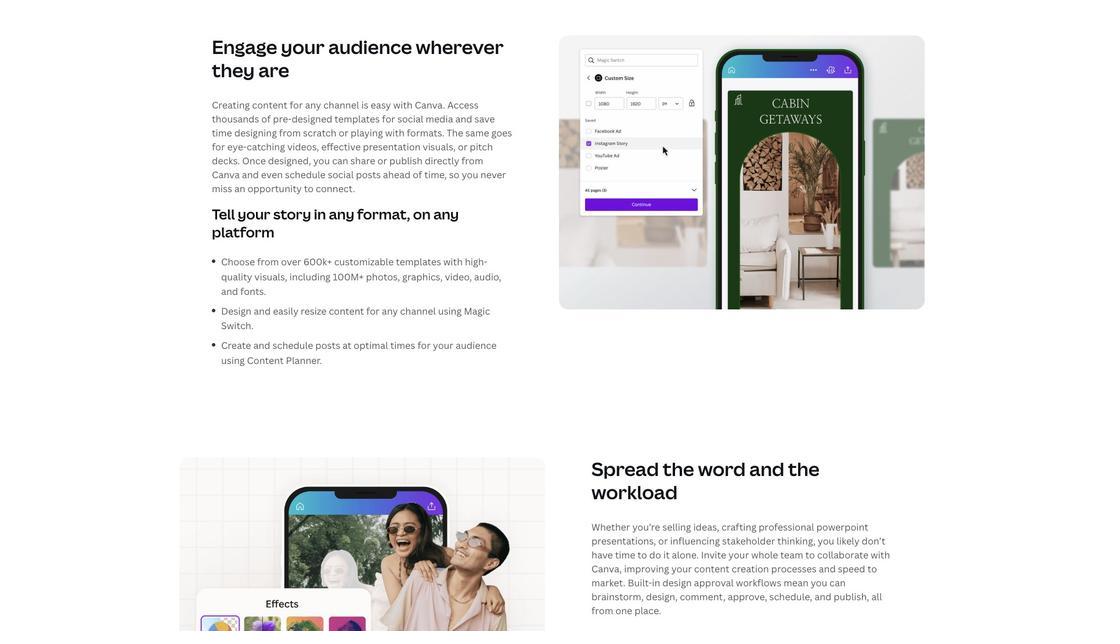 Task type: vqa. For each thing, say whether or not it's contained in the screenshot.
story
yes



Task type: locate. For each thing, give the bounding box(es) containing it.
publish,
[[834, 591, 869, 603]]

2 vertical spatial content
[[694, 563, 730, 575]]

with inside choose from over 600k+ customizable templates with high- quality visuals, including 100m+ photos, graphics, video, audio, and fonts.
[[443, 255, 463, 268]]

or inside the whether you're selling ideas, crafting professional powerpoint presentations, or influencing stakeholder thinking, you likely don't have time to do it alone. invite your whole team to collaborate with canva, improving your content creation processes and speed to market. built-in design approval workflows mean you can brainstorm, design, comment, approve, schedule, and publish, all from one place.
[[658, 535, 668, 548]]

0 vertical spatial schedule
[[285, 168, 326, 181]]

with
[[393, 99, 413, 111], [385, 126, 405, 139], [443, 255, 463, 268], [871, 549, 890, 562]]

using left magic
[[438, 305, 462, 317]]

don't
[[862, 535, 886, 548]]

1 vertical spatial schedule
[[273, 339, 313, 352]]

design and easily resize content for any channel using magic switch.
[[221, 305, 490, 332]]

canva
[[212, 168, 240, 181]]

eye-
[[227, 140, 247, 153]]

channel
[[323, 99, 359, 111], [400, 305, 436, 317]]

quality
[[221, 270, 252, 283]]

design
[[221, 305, 251, 317]]

channel inside design and easily resize content for any channel using magic switch.
[[400, 305, 436, 317]]

0 vertical spatial using
[[438, 305, 462, 317]]

time
[[212, 126, 232, 139], [615, 549, 635, 562]]

save
[[475, 112, 495, 125]]

0 horizontal spatial can
[[332, 154, 348, 167]]

with right easy
[[393, 99, 413, 111]]

customizable
[[334, 255, 394, 268]]

2 the from the left
[[788, 456, 820, 481]]

channel down graphics,
[[400, 305, 436, 317]]

in inside tell your story in any format, on any platform
[[314, 204, 326, 223]]

0 vertical spatial social
[[397, 112, 423, 125]]

any down photos,
[[382, 305, 398, 317]]

powerpoint
[[817, 521, 868, 534]]

do
[[649, 549, 661, 562]]

and inside create and schedule posts at optimal times for your audience using content planner.
[[253, 339, 270, 352]]

in right story
[[314, 204, 326, 223]]

1 horizontal spatial the
[[788, 456, 820, 481]]

you right so
[[462, 168, 478, 181]]

1 horizontal spatial posts
[[356, 168, 381, 181]]

1 horizontal spatial in
[[652, 577, 660, 589]]

from down brainstorm,
[[592, 604, 613, 617]]

and down collaborate
[[819, 563, 836, 575]]

0 vertical spatial posts
[[356, 168, 381, 181]]

time,
[[424, 168, 447, 181]]

1 horizontal spatial time
[[615, 549, 635, 562]]

visuals,
[[423, 140, 456, 153], [254, 270, 287, 283]]

content
[[252, 99, 287, 111], [329, 305, 364, 317], [694, 563, 730, 575]]

in
[[314, 204, 326, 223], [652, 577, 660, 589]]

templates up graphics,
[[396, 255, 441, 268]]

of down publish
[[413, 168, 422, 181]]

team
[[780, 549, 803, 562]]

2 horizontal spatial content
[[694, 563, 730, 575]]

you down powerpoint at the bottom right of the page
[[818, 535, 834, 548]]

0 vertical spatial content
[[252, 99, 287, 111]]

and inside choose from over 600k+ customizable templates with high- quality visuals, including 100m+ photos, graphics, video, audio, and fonts.
[[221, 285, 238, 298]]

posts down the 'share'
[[356, 168, 381, 181]]

any up designed at the top of page
[[305, 99, 321, 111]]

comment,
[[680, 591, 726, 603]]

for up pre-
[[290, 99, 303, 111]]

0 horizontal spatial time
[[212, 126, 232, 139]]

switch.
[[221, 320, 254, 332]]

publish
[[389, 154, 423, 167]]

to left do
[[638, 549, 647, 562]]

0 horizontal spatial using
[[221, 354, 245, 367]]

for right the times
[[417, 339, 431, 352]]

or up it
[[658, 535, 668, 548]]

0 horizontal spatial posts
[[315, 339, 340, 352]]

1 vertical spatial templates
[[396, 255, 441, 268]]

0 horizontal spatial visuals,
[[254, 270, 287, 283]]

place.
[[635, 604, 661, 617]]

schedule down the designed,
[[285, 168, 326, 181]]

and right word
[[749, 456, 784, 481]]

1 vertical spatial social
[[328, 168, 354, 181]]

1 horizontal spatial using
[[438, 305, 462, 317]]

directly
[[425, 154, 459, 167]]

same
[[465, 126, 489, 139]]

the
[[663, 456, 694, 481], [788, 456, 820, 481]]

to
[[304, 182, 314, 195], [638, 549, 647, 562], [806, 549, 815, 562], [868, 563, 877, 575]]

1 horizontal spatial audience
[[456, 339, 497, 352]]

channel left is
[[323, 99, 359, 111]]

you right mean
[[811, 577, 827, 589]]

create and schedule posts at optimal times for your audience using content planner.
[[221, 339, 497, 367]]

0 vertical spatial in
[[314, 204, 326, 223]]

0 vertical spatial visuals,
[[423, 140, 456, 153]]

and down quality
[[221, 285, 238, 298]]

designed,
[[268, 154, 311, 167]]

1 horizontal spatial content
[[329, 305, 364, 317]]

0 vertical spatial time
[[212, 126, 232, 139]]

time down presentations,
[[615, 549, 635, 562]]

1 horizontal spatial visuals,
[[423, 140, 456, 153]]

and down the fonts.
[[254, 305, 271, 317]]

tell your story in any format, on any platform
[[212, 204, 459, 241]]

presentation
[[363, 140, 421, 153]]

word
[[698, 456, 746, 481]]

ahead
[[383, 168, 411, 181]]

for down easy
[[382, 112, 395, 125]]

visuals, up directly
[[423, 140, 456, 153]]

for up optimal
[[366, 305, 380, 317]]

1 vertical spatial content
[[329, 305, 364, 317]]

your
[[281, 34, 325, 59], [238, 204, 270, 223], [433, 339, 453, 352], [729, 549, 749, 562], [671, 563, 692, 575]]

for up decks.
[[212, 140, 225, 153]]

you
[[313, 154, 330, 167], [462, 168, 478, 181], [818, 535, 834, 548], [811, 577, 827, 589]]

content down invite
[[694, 563, 730, 575]]

to left connect.
[[304, 182, 314, 195]]

from
[[279, 126, 301, 139], [462, 154, 483, 167], [257, 255, 279, 268], [592, 604, 613, 617]]

goes
[[491, 126, 512, 139]]

visuals, inside choose from over 600k+ customizable templates with high- quality visuals, including 100m+ photos, graphics, video, audio, and fonts.
[[254, 270, 287, 283]]

and down access
[[455, 112, 472, 125]]

1 vertical spatial channel
[[400, 305, 436, 317]]

0 horizontal spatial in
[[314, 204, 326, 223]]

1 vertical spatial visuals,
[[254, 270, 287, 283]]

schedule
[[285, 168, 326, 181], [273, 339, 313, 352]]

schedule inside creating content for any channel is easy with canva. access thousands of pre-designed templates for social media and save time designing from scratch or playing with formats. the same goes for eye-catching videos, effective presentation visuals, or pitch decks. once designed, you can share or publish directly from canva and even schedule social posts ahead of time, so you never miss an opportunity to connect.
[[285, 168, 326, 181]]

and up content on the bottom of page
[[253, 339, 270, 352]]

0 vertical spatial templates
[[335, 112, 380, 125]]

whether
[[592, 521, 630, 534]]

1 vertical spatial time
[[615, 549, 635, 562]]

stakeholder
[[722, 535, 775, 548]]

magic
[[464, 305, 490, 317]]

time inside creating content for any channel is easy with canva. access thousands of pre-designed templates for social media and save time designing from scratch or playing with formats. the same goes for eye-catching videos, effective presentation visuals, or pitch decks. once designed, you can share or publish directly from canva and even schedule social posts ahead of time, so you never miss an opportunity to connect.
[[212, 126, 232, 139]]

0 vertical spatial can
[[332, 154, 348, 167]]

0 horizontal spatial audience
[[328, 34, 412, 59]]

media
[[426, 112, 453, 125]]

invite
[[701, 549, 726, 562]]

can up publish,
[[830, 577, 846, 589]]

content up pre-
[[252, 99, 287, 111]]

brainstorm,
[[592, 591, 644, 603]]

1 the from the left
[[663, 456, 694, 481]]

1 vertical spatial using
[[221, 354, 245, 367]]

templates down is
[[335, 112, 380, 125]]

designing
[[234, 126, 277, 139]]

spread
[[592, 456, 659, 481]]

social up formats.
[[397, 112, 423, 125]]

of left pre-
[[261, 112, 271, 125]]

1 horizontal spatial can
[[830, 577, 846, 589]]

1 vertical spatial in
[[652, 577, 660, 589]]

0 horizontal spatial of
[[261, 112, 271, 125]]

0 horizontal spatial templates
[[335, 112, 380, 125]]

can down effective
[[332, 154, 348, 167]]

your inside the engage your audience wherever they are
[[281, 34, 325, 59]]

from down pitch
[[462, 154, 483, 167]]

1 vertical spatial posts
[[315, 339, 340, 352]]

so
[[449, 168, 460, 181]]

audience inside create and schedule posts at optimal times for your audience using content planner.
[[456, 339, 497, 352]]

from inside choose from over 600k+ customizable templates with high- quality visuals, including 100m+ photos, graphics, video, audio, and fonts.
[[257, 255, 279, 268]]

effective
[[321, 140, 361, 153]]

0 vertical spatial audience
[[328, 34, 412, 59]]

ui - background remover (1) image
[[179, 458, 545, 631]]

over
[[281, 255, 301, 268]]

using
[[438, 305, 462, 317], [221, 354, 245, 367]]

create
[[221, 339, 251, 352]]

1 horizontal spatial templates
[[396, 255, 441, 268]]

posts
[[356, 168, 381, 181], [315, 339, 340, 352]]

pitch
[[470, 140, 493, 153]]

to right speed
[[868, 563, 877, 575]]

posts left at
[[315, 339, 340, 352]]

you down videos,
[[313, 154, 330, 167]]

schedule up planner.
[[273, 339, 313, 352]]

any inside design and easily resize content for any channel using magic switch.
[[382, 305, 398, 317]]

templates
[[335, 112, 380, 125], [396, 255, 441, 268]]

1 horizontal spatial social
[[397, 112, 423, 125]]

catching
[[247, 140, 285, 153]]

0 horizontal spatial channel
[[323, 99, 359, 111]]

visuals, inside creating content for any channel is easy with canva. access thousands of pre-designed templates for social media and save time designing from scratch or playing with formats. the same goes for eye-catching videos, effective presentation visuals, or pitch decks. once designed, you can share or publish directly from canva and even schedule social posts ahead of time, so you never miss an opportunity to connect.
[[423, 140, 456, 153]]

opportunity
[[248, 182, 302, 195]]

templates inside choose from over 600k+ customizable templates with high- quality visuals, including 100m+ photos, graphics, video, audio, and fonts.
[[396, 255, 441, 268]]

improving
[[624, 563, 669, 575]]

0 vertical spatial of
[[261, 112, 271, 125]]

with up video, in the top left of the page
[[443, 255, 463, 268]]

content right resize
[[329, 305, 364, 317]]

content
[[247, 354, 284, 367]]

never
[[481, 168, 506, 181]]

0 horizontal spatial social
[[328, 168, 354, 181]]

story
[[273, 204, 311, 223]]

professional
[[759, 521, 814, 534]]

1 horizontal spatial of
[[413, 168, 422, 181]]

from left over
[[257, 255, 279, 268]]

and left publish,
[[815, 591, 832, 603]]

with down don't
[[871, 549, 890, 562]]

can inside the whether you're selling ideas, crafting professional powerpoint presentations, or influencing stakeholder thinking, you likely don't have time to do it alone. invite your whole team to collaborate with canva, improving your content creation processes and speed to market. built-in design approval workflows mean you can brainstorm, design, comment, approve, schedule, and publish, all from one place.
[[830, 577, 846, 589]]

using down create
[[221, 354, 245, 367]]

at
[[343, 339, 351, 352]]

or up effective
[[339, 126, 348, 139]]

0 horizontal spatial content
[[252, 99, 287, 111]]

time down thousands
[[212, 126, 232, 139]]

0 horizontal spatial the
[[663, 456, 694, 481]]

social up connect.
[[328, 168, 354, 181]]

in up design,
[[652, 577, 660, 589]]

1 vertical spatial of
[[413, 168, 422, 181]]

0 vertical spatial channel
[[323, 99, 359, 111]]

1 horizontal spatial channel
[[400, 305, 436, 317]]

ideas,
[[693, 521, 719, 534]]

visuals, up the fonts.
[[254, 270, 287, 283]]

any inside creating content for any channel is easy with canva. access thousands of pre-designed templates for social media and save time designing from scratch or playing with formats. the same goes for eye-catching videos, effective presentation visuals, or pitch decks. once designed, you can share or publish directly from canva and even schedule social posts ahead of time, so you never miss an opportunity to connect.
[[305, 99, 321, 111]]

1 vertical spatial audience
[[456, 339, 497, 352]]

can
[[332, 154, 348, 167], [830, 577, 846, 589]]

or
[[339, 126, 348, 139], [458, 140, 468, 153], [378, 154, 387, 167], [658, 535, 668, 548]]

with inside the whether you're selling ideas, crafting professional powerpoint presentations, or influencing stakeholder thinking, you likely don't have time to do it alone. invite your whole team to collaborate with canva, improving your content creation processes and speed to market. built-in design approval workflows mean you can brainstorm, design, comment, approve, schedule, and publish, all from one place.
[[871, 549, 890, 562]]

times
[[390, 339, 415, 352]]

1 vertical spatial can
[[830, 577, 846, 589]]

decks.
[[212, 154, 240, 167]]

choose
[[221, 255, 255, 268]]



Task type: describe. For each thing, give the bounding box(es) containing it.
whole
[[751, 549, 778, 562]]

channel inside creating content for any channel is easy with canva. access thousands of pre-designed templates for social media and save time designing from scratch or playing with formats. the same goes for eye-catching videos, effective presentation visuals, or pitch decks. once designed, you can share or publish directly from canva and even schedule social posts ahead of time, so you never miss an opportunity to connect.
[[323, 99, 359, 111]]

posts inside create and schedule posts at optimal times for your audience using content planner.
[[315, 339, 340, 352]]

playing
[[351, 126, 383, 139]]

crafting
[[722, 521, 757, 534]]

formats.
[[407, 126, 444, 139]]

to inside creating content for any channel is easy with canva. access thousands of pre-designed templates for social media and save time designing from scratch or playing with formats. the same goes for eye-catching videos, effective presentation visuals, or pitch decks. once designed, you can share or publish directly from canva and even schedule social posts ahead of time, so you never miss an opportunity to connect.
[[304, 182, 314, 195]]

audience inside the engage your audience wherever they are
[[328, 34, 412, 59]]

platform
[[212, 222, 274, 241]]

content inside creating content for any channel is easy with canva. access thousands of pre-designed templates for social media and save time designing from scratch or playing with formats. the same goes for eye-catching videos, effective presentation visuals, or pitch decks. once designed, you can share or publish directly from canva and even schedule social posts ahead of time, so you never miss an opportunity to connect.
[[252, 99, 287, 111]]

and down "once"
[[242, 168, 259, 181]]

planner.
[[286, 354, 322, 367]]

your inside create and schedule posts at optimal times for your audience using content planner.
[[433, 339, 453, 352]]

content inside the whether you're selling ideas, crafting professional powerpoint presentations, or influencing stakeholder thinking, you likely don't have time to do it alone. invite your whole team to collaborate with canva, improving your content creation processes and speed to market. built-in design approval workflows mean you can brainstorm, design, comment, approve, schedule, and publish, all from one place.
[[694, 563, 730, 575]]

for inside design and easily resize content for any channel using magic switch.
[[366, 305, 380, 317]]

canva.
[[415, 99, 445, 111]]

with up presentation
[[385, 126, 405, 139]]

600k+
[[304, 255, 332, 268]]

the
[[447, 126, 463, 139]]

have
[[592, 549, 613, 562]]

wherever
[[416, 34, 504, 59]]

one
[[616, 604, 632, 617]]

creating content for any channel is easy with canva. access thousands of pre-designed templates for social media and save time designing from scratch or playing with formats. the same goes for eye-catching videos, effective presentation visuals, or pitch decks. once designed, you can share or publish directly from canva and even schedule social posts ahead of time, so you never miss an opportunity to connect.
[[212, 99, 512, 195]]

influencing
[[670, 535, 720, 548]]

and inside spread the word and the workload
[[749, 456, 784, 481]]

thousands
[[212, 112, 259, 125]]

time inside the whether you're selling ideas, crafting professional powerpoint presentations, or influencing stakeholder thinking, you likely don't have time to do it alone. invite your whole team to collaborate with canva, improving your content creation processes and speed to market. built-in design approval workflows mean you can brainstorm, design, comment, approve, schedule, and publish, all from one place.
[[615, 549, 635, 562]]

posts inside creating content for any channel is easy with canva. access thousands of pre-designed templates for social media and save time designing from scratch or playing with formats. the same goes for eye-catching videos, effective presentation visuals, or pitch decks. once designed, you can share or publish directly from canva and even schedule social posts ahead of time, so you never miss an opportunity to connect.
[[356, 168, 381, 181]]

are
[[258, 57, 289, 82]]

graphics,
[[402, 270, 443, 283]]

an
[[234, 182, 245, 195]]

is
[[361, 99, 368, 111]]

you're
[[632, 521, 660, 534]]

connect.
[[316, 182, 355, 195]]

on
[[413, 204, 431, 223]]

from inside the whether you're selling ideas, crafting professional powerpoint presentations, or influencing stakeholder thinking, you likely don't have time to do it alone. invite your whole team to collaborate with canva, improving your content creation processes and speed to market. built-in design approval workflows mean you can brainstorm, design, comment, approve, schedule, and publish, all from one place.
[[592, 604, 613, 617]]

easy
[[371, 99, 391, 111]]

approval
[[694, 577, 734, 589]]

fonts.
[[240, 285, 266, 298]]

resize
[[301, 305, 327, 317]]

can inside creating content for any channel is easy with canva. access thousands of pre-designed templates for social media and save time designing from scratch or playing with formats. the same goes for eye-catching videos, effective presentation visuals, or pitch decks. once designed, you can share or publish directly from canva and even schedule social posts ahead of time, so you never miss an opportunity to connect.
[[332, 154, 348, 167]]

and inside design and easily resize content for any channel using magic switch.
[[254, 305, 271, 317]]

all
[[872, 591, 882, 603]]

canva,
[[592, 563, 622, 575]]

video,
[[445, 270, 472, 283]]

easily
[[273, 305, 298, 317]]

it
[[663, 549, 670, 562]]

built-
[[628, 577, 652, 589]]

share
[[351, 154, 375, 167]]

high-
[[465, 255, 488, 268]]

mean
[[784, 577, 809, 589]]

schedule,
[[769, 591, 812, 603]]

to right team
[[806, 549, 815, 562]]

100m+
[[333, 270, 364, 283]]

templates inside creating content for any channel is easy with canva. access thousands of pre-designed templates for social media and save time designing from scratch or playing with formats. the same goes for eye-catching videos, effective presentation visuals, or pitch decks. once designed, you can share or publish directly from canva and even schedule social posts ahead of time, so you never miss an opportunity to connect.
[[335, 112, 380, 125]]

choose from over 600k+ customizable templates with high- quality visuals, including 100m+ photos, graphics, video, audio, and fonts.
[[221, 255, 501, 298]]

pre-
[[273, 112, 292, 125]]

from down pre-
[[279, 126, 301, 139]]

designed
[[292, 112, 332, 125]]

they
[[212, 57, 255, 82]]

scratch
[[303, 126, 337, 139]]

speed
[[838, 563, 865, 575]]

even
[[261, 168, 283, 181]]

design,
[[646, 591, 678, 603]]

likely
[[837, 535, 860, 548]]

creation
[[732, 563, 769, 575]]

access
[[447, 99, 479, 111]]

thinking,
[[777, 535, 816, 548]]

alone.
[[672, 549, 699, 562]]

or down presentation
[[378, 154, 387, 167]]

or down "the"
[[458, 140, 468, 153]]

engage your audience wherever they are
[[212, 34, 504, 82]]

collaborate
[[817, 549, 869, 562]]

any down connect.
[[329, 204, 354, 223]]

content inside design and easily resize content for any channel using magic switch.
[[329, 305, 364, 317]]

photos,
[[366, 270, 400, 283]]

using inside create and schedule posts at optimal times for your audience using content planner.
[[221, 354, 245, 367]]

workflows
[[736, 577, 781, 589]]

workload
[[592, 480, 678, 505]]

market.
[[592, 577, 626, 589]]

any right "on"
[[433, 204, 459, 223]]

engage
[[212, 34, 277, 59]]

miss
[[212, 182, 232, 195]]

your inside tell your story in any format, on any platform
[[238, 204, 270, 223]]

videos,
[[287, 140, 319, 153]]

format,
[[357, 204, 410, 223]]

using inside design and easily resize content for any channel using magic switch.
[[438, 305, 462, 317]]

whether you're selling ideas, crafting professional powerpoint presentations, or influencing stakeholder thinking, you likely don't have time to do it alone. invite your whole team to collaborate with canva, improving your content creation processes and speed to market. built-in design approval workflows mean you can brainstorm, design, comment, approve, schedule, and publish, all from one place.
[[592, 521, 890, 617]]

approve,
[[728, 591, 767, 603]]

tell
[[212, 204, 235, 223]]

once
[[242, 154, 266, 167]]

creating
[[212, 99, 250, 111]]

schedule inside create and schedule posts at optimal times for your audience using content planner.
[[273, 339, 313, 352]]

optimal
[[354, 339, 388, 352]]

presentations,
[[592, 535, 656, 548]]

design
[[663, 577, 692, 589]]

for inside create and schedule posts at optimal times for your audience using content planner.
[[417, 339, 431, 352]]

in inside the whether you're selling ideas, crafting professional powerpoint presentations, or influencing stakeholder thinking, you likely don't have time to do it alone. invite your whole team to collaborate with canva, improving your content creation processes and speed to market. built-in design approval workflows mean you can brainstorm, design, comment, approve, schedule, and publish, all from one place.
[[652, 577, 660, 589]]



